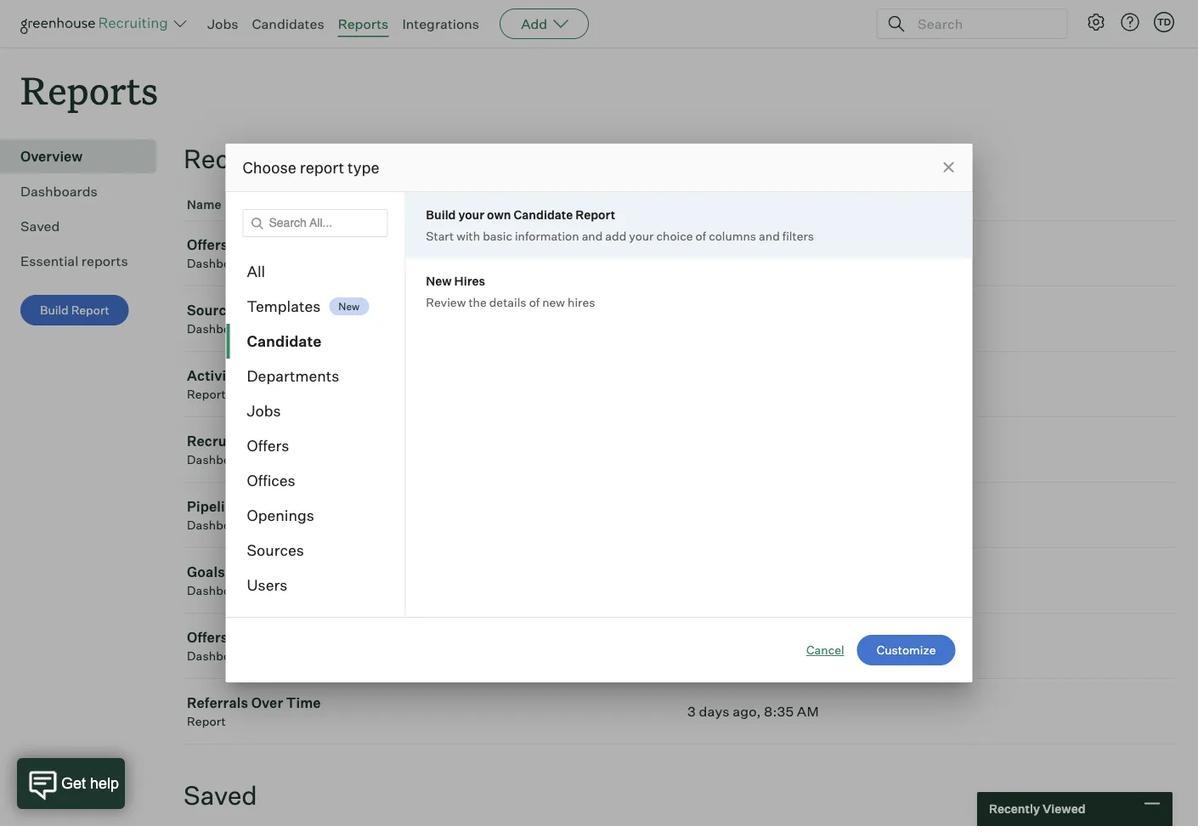 Task type: vqa. For each thing, say whether or not it's contained in the screenshot.
'The'
yes



Task type: describe. For each thing, give the bounding box(es) containing it.
and down users
[[231, 629, 256, 646]]

choose report type
[[243, 158, 380, 177]]

today, 9:32 am
[[688, 245, 788, 262]]

referrals over time report
[[187, 695, 321, 729]]

cancel
[[807, 643, 845, 657]]

report
[[300, 158, 344, 177]]

offers for today,
[[187, 236, 228, 253]]

reports link
[[338, 15, 389, 32]]

1 horizontal spatial your
[[629, 228, 654, 243]]

pipeline health dashboard
[[187, 498, 287, 533]]

start
[[426, 228, 454, 243]]

with
[[457, 228, 480, 243]]

essential reports
[[20, 253, 128, 270]]

overview link
[[20, 146, 150, 167]]

offers inside choose report type dialog
[[247, 436, 289, 455]]

recruiting
[[187, 433, 257, 450]]

1 vertical spatial saved
[[184, 780, 257, 811]]

filters
[[783, 228, 814, 243]]

1:50
[[764, 638, 791, 655]]

candidates
[[252, 15, 324, 32]]

dashboards
[[20, 183, 98, 200]]

new for new
[[339, 300, 360, 313]]

ago, for 8:35
[[733, 703, 761, 720]]

referrals
[[187, 695, 248, 712]]

time
[[286, 695, 321, 712]]

days for 3
[[699, 703, 730, 720]]

6 dashboard from the top
[[187, 649, 250, 664]]

sources
[[247, 541, 304, 560]]

information
[[515, 228, 579, 243]]

0 vertical spatial your
[[458, 207, 485, 222]]

Search text field
[[914, 11, 1051, 36]]

configure image
[[1086, 12, 1107, 32]]

saved link
[[20, 216, 150, 236]]

columns
[[709, 228, 756, 243]]

essential reports link
[[20, 251, 150, 271]]

pm
[[794, 638, 815, 655]]

build report
[[40, 303, 109, 318]]

viewed for last viewed
[[716, 197, 758, 212]]

the
[[469, 295, 487, 309]]

cancel link
[[807, 642, 845, 659]]

customize button
[[857, 635, 956, 666]]

basic
[[483, 228, 512, 243]]

new for new hires review the details of new hires
[[426, 273, 452, 288]]

2 days ago, 1:50 pm
[[688, 638, 815, 655]]

choice
[[657, 228, 693, 243]]

3
[[688, 703, 696, 720]]

jobs inside choose report type dialog
[[247, 402, 281, 420]]

report inside build your own candidate report start with basic information and add your choice of columns and filters
[[576, 207, 615, 222]]

of inside new hires review the details of new hires
[[529, 295, 540, 309]]

dashboard inside 'pipeline health dashboard'
[[187, 518, 250, 533]]

sourcing dashboard
[[187, 302, 250, 336]]

2
[[688, 638, 696, 655]]

pipeline
[[187, 498, 241, 515]]

build for build report
[[40, 303, 69, 318]]

templates
[[247, 297, 321, 316]]

customize
[[877, 643, 936, 657]]

jobs link
[[207, 15, 238, 32]]

8:35
[[764, 703, 794, 720]]

3 days ago, 8:35 am
[[688, 703, 819, 720]]

details
[[489, 295, 527, 309]]

1 dashboard from the top
[[187, 256, 250, 271]]

last
[[688, 197, 713, 212]]

5 dashboard from the top
[[187, 583, 250, 598]]

1 horizontal spatial am
[[797, 703, 819, 720]]

and up all
[[231, 236, 256, 253]]

goals dashboard
[[187, 564, 250, 598]]

2 dashboard from the top
[[187, 321, 250, 336]]

name
[[187, 197, 222, 212]]

reports
[[81, 253, 128, 270]]

candidate inside build your own candidate report start with basic information and add your choice of columns and filters
[[514, 207, 573, 222]]

essential
[[20, 253, 78, 270]]

build your own candidate report start with basic information and add your choice of columns and filters
[[426, 207, 814, 243]]

goals
[[187, 564, 225, 581]]



Task type: locate. For each thing, give the bounding box(es) containing it.
2 vertical spatial offers
[[187, 629, 228, 646]]

your up with
[[458, 207, 485, 222]]

dashboard
[[187, 256, 250, 271], [187, 321, 250, 336], [187, 452, 250, 467], [187, 518, 250, 533], [187, 583, 250, 598], [187, 649, 250, 664]]

1 horizontal spatial candidate
[[514, 207, 573, 222]]

0 vertical spatial reports
[[338, 15, 389, 32]]

1 horizontal spatial viewed
[[716, 197, 758, 212]]

offers and hiring dashboard for today,
[[187, 236, 299, 271]]

of left new
[[529, 295, 540, 309]]

of
[[696, 228, 706, 243], [529, 295, 540, 309]]

report inside referrals over time report
[[187, 714, 226, 729]]

days right 3
[[699, 703, 730, 720]]

0 vertical spatial candidate
[[514, 207, 573, 222]]

add button
[[500, 8, 589, 39]]

0 vertical spatial viewed
[[294, 143, 378, 175]]

1 vertical spatial ago,
[[733, 703, 761, 720]]

dashboard up "sourcing"
[[187, 256, 250, 271]]

and up 9:32
[[759, 228, 780, 243]]

and left add
[[582, 228, 603, 243]]

recruiting efficiency dashboard
[[187, 433, 326, 467]]

0 horizontal spatial build
[[40, 303, 69, 318]]

add
[[605, 228, 627, 243]]

1 horizontal spatial jobs
[[247, 402, 281, 420]]

4 dashboard from the top
[[187, 518, 250, 533]]

0 horizontal spatial jobs
[[207, 15, 238, 32]]

build inside build your own candidate report start with basic information and add your choice of columns and filters
[[426, 207, 456, 222]]

days
[[699, 638, 729, 655], [699, 703, 730, 720]]

1 horizontal spatial recently
[[989, 801, 1040, 816]]

activity
[[187, 367, 240, 384]]

departments
[[247, 367, 339, 385]]

1 vertical spatial candidate
[[247, 332, 322, 351]]

ago, left 8:35
[[733, 703, 761, 720]]

openings
[[247, 506, 314, 525]]

0 vertical spatial days
[[699, 638, 729, 655]]

activity report report
[[187, 367, 289, 402]]

0 horizontal spatial candidate
[[247, 332, 322, 351]]

dashboard inside recruiting efficiency dashboard
[[187, 452, 250, 467]]

1 vertical spatial your
[[629, 228, 654, 243]]

recently left viewed
[[989, 801, 1040, 816]]

report down referrals
[[187, 714, 226, 729]]

report
[[576, 207, 615, 222], [71, 303, 109, 318], [243, 367, 289, 384], [187, 387, 226, 402], [187, 714, 226, 729]]

new hires review the details of new hires
[[426, 273, 595, 309]]

0 vertical spatial build
[[426, 207, 456, 222]]

reports right candidates "link"
[[338, 15, 389, 32]]

0 vertical spatial offers
[[187, 236, 228, 253]]

0 vertical spatial am
[[766, 245, 788, 262]]

report inside 'button'
[[71, 303, 109, 318]]

build up start
[[426, 207, 456, 222]]

integrations
[[402, 15, 479, 32]]

1 horizontal spatial build
[[426, 207, 456, 222]]

9:32
[[734, 245, 763, 262]]

of up the "today," on the right
[[696, 228, 706, 243]]

0 vertical spatial recently
[[184, 143, 288, 175]]

all
[[247, 262, 265, 281]]

candidate up information
[[514, 207, 573, 222]]

new right templates
[[339, 300, 360, 313]]

hiring up all
[[259, 236, 299, 253]]

build inside 'button'
[[40, 303, 69, 318]]

0 vertical spatial offers and hiring dashboard
[[187, 236, 299, 271]]

td button
[[1154, 12, 1175, 32]]

0 horizontal spatial viewed
[[294, 143, 378, 175]]

0 vertical spatial hiring
[[259, 236, 299, 253]]

1 horizontal spatial reports
[[338, 15, 389, 32]]

recently up name
[[184, 143, 288, 175]]

0 horizontal spatial of
[[529, 295, 540, 309]]

2 offers and hiring dashboard from the top
[[187, 629, 299, 664]]

saved
[[20, 218, 60, 235], [184, 780, 257, 811]]

td button
[[1151, 8, 1178, 36]]

type
[[348, 158, 380, 177]]

1 hiring from the top
[[259, 236, 299, 253]]

integrations link
[[402, 15, 479, 32]]

1 vertical spatial jobs
[[247, 402, 281, 420]]

recently viewed
[[184, 143, 378, 175]]

choose report type dialog
[[226, 144, 973, 682]]

dashboard down pipeline
[[187, 518, 250, 533]]

1 vertical spatial hiring
[[259, 629, 299, 646]]

1 vertical spatial build
[[40, 303, 69, 318]]

1 vertical spatial viewed
[[716, 197, 758, 212]]

am down filters in the right top of the page
[[766, 245, 788, 262]]

and
[[582, 228, 603, 243], [759, 228, 780, 243], [231, 236, 256, 253], [231, 629, 256, 646]]

jobs up recruiting efficiency dashboard
[[247, 402, 281, 420]]

dashboard down "sourcing"
[[187, 321, 250, 336]]

jobs left candidates "link"
[[207, 15, 238, 32]]

0 horizontal spatial am
[[766, 245, 788, 262]]

offers and hiring dashboard up over
[[187, 629, 299, 664]]

report up add
[[576, 207, 615, 222]]

greenhouse recruiting image
[[20, 14, 173, 34]]

offers up offices
[[247, 436, 289, 455]]

dashboard down goals
[[187, 583, 250, 598]]

ago,
[[732, 638, 761, 655], [733, 703, 761, 720]]

offers down name
[[187, 236, 228, 253]]

hiring
[[259, 236, 299, 253], [259, 629, 299, 646]]

recently
[[184, 143, 288, 175], [989, 801, 1040, 816]]

Search All... text field
[[243, 209, 388, 237]]

over
[[251, 695, 283, 712]]

offers down goals dashboard
[[187, 629, 228, 646]]

report down the essential reports link
[[71, 303, 109, 318]]

sourcing
[[187, 302, 248, 319]]

am right 8:35
[[797, 703, 819, 720]]

build for build your own candidate report start with basic information and add your choice of columns and filters
[[426, 207, 456, 222]]

0 horizontal spatial your
[[458, 207, 485, 222]]

hiring down users
[[259, 629, 299, 646]]

offers and hiring dashboard up "sourcing"
[[187, 236, 299, 271]]

dashboard up referrals
[[187, 649, 250, 664]]

of inside build your own candidate report start with basic information and add your choice of columns and filters
[[696, 228, 706, 243]]

report down activity
[[187, 387, 226, 402]]

1 vertical spatial am
[[797, 703, 819, 720]]

report right activity
[[243, 367, 289, 384]]

0 vertical spatial jobs
[[207, 15, 238, 32]]

last viewed
[[688, 197, 758, 212]]

build
[[426, 207, 456, 222], [40, 303, 69, 318]]

1 vertical spatial days
[[699, 703, 730, 720]]

new inside new hires review the details of new hires
[[426, 273, 452, 288]]

1 vertical spatial reports
[[20, 65, 158, 115]]

1 vertical spatial offers and hiring dashboard
[[187, 629, 299, 664]]

1 horizontal spatial saved
[[184, 780, 257, 811]]

days for 2
[[699, 638, 729, 655]]

reports down greenhouse recruiting image
[[20, 65, 158, 115]]

recently for recently viewed
[[989, 801, 1040, 816]]

3 dashboard from the top
[[187, 452, 250, 467]]

1 offers and hiring dashboard from the top
[[187, 236, 299, 271]]

saved inside 'link'
[[20, 218, 60, 235]]

review
[[426, 295, 466, 309]]

offers
[[187, 236, 228, 253], [247, 436, 289, 455], [187, 629, 228, 646]]

new
[[542, 295, 565, 309]]

2 hiring from the top
[[259, 629, 299, 646]]

users
[[247, 576, 288, 595]]

1 vertical spatial of
[[529, 295, 540, 309]]

1 vertical spatial offers
[[247, 436, 289, 455]]

own
[[487, 207, 511, 222]]

td
[[1158, 16, 1171, 28]]

0 horizontal spatial saved
[[20, 218, 60, 235]]

0 vertical spatial ago,
[[732, 638, 761, 655]]

0 horizontal spatial recently
[[184, 143, 288, 175]]

recently viewed
[[989, 801, 1086, 816]]

offers for 2
[[187, 629, 228, 646]]

hires
[[454, 273, 485, 288]]

1 vertical spatial recently
[[989, 801, 1040, 816]]

build down essential
[[40, 303, 69, 318]]

hiring for today, 9:32 am
[[259, 236, 299, 253]]

0 horizontal spatial reports
[[20, 65, 158, 115]]

overview
[[20, 148, 83, 165]]

dashboard down the recruiting
[[187, 452, 250, 467]]

0 vertical spatial of
[[696, 228, 706, 243]]

0 vertical spatial new
[[426, 273, 452, 288]]

offers and hiring dashboard for 2
[[187, 629, 299, 664]]

hiring for 2 days ago, 1:50 pm
[[259, 629, 299, 646]]

0 horizontal spatial new
[[339, 300, 360, 313]]

choose
[[243, 158, 297, 177]]

days right 2
[[699, 638, 729, 655]]

candidates link
[[252, 15, 324, 32]]

reports
[[338, 15, 389, 32], [20, 65, 158, 115]]

candidate
[[514, 207, 573, 222], [247, 332, 322, 351]]

build report button
[[20, 295, 129, 326]]

your right add
[[629, 228, 654, 243]]

add
[[521, 15, 548, 32]]

1 vertical spatial new
[[339, 300, 360, 313]]

1 horizontal spatial new
[[426, 273, 452, 288]]

0 vertical spatial saved
[[20, 218, 60, 235]]

offers and hiring dashboard
[[187, 236, 299, 271], [187, 629, 299, 664]]

hires
[[568, 295, 595, 309]]

ago, for 1:50
[[732, 638, 761, 655]]

viewed
[[1043, 801, 1086, 816]]

candidate down templates
[[247, 332, 322, 351]]

today,
[[688, 245, 731, 262]]

efficiency
[[260, 433, 326, 450]]

new up review
[[426, 273, 452, 288]]

viewed for recently viewed
[[294, 143, 378, 175]]

ago, left 1:50 in the right of the page
[[732, 638, 761, 655]]

jobs
[[207, 15, 238, 32], [247, 402, 281, 420]]

offices
[[247, 471, 295, 490]]

new
[[426, 273, 452, 288], [339, 300, 360, 313]]

recently for recently viewed
[[184, 143, 288, 175]]

1 horizontal spatial of
[[696, 228, 706, 243]]

am
[[766, 245, 788, 262], [797, 703, 819, 720]]

dashboards link
[[20, 181, 150, 202]]

health
[[244, 498, 287, 515]]



